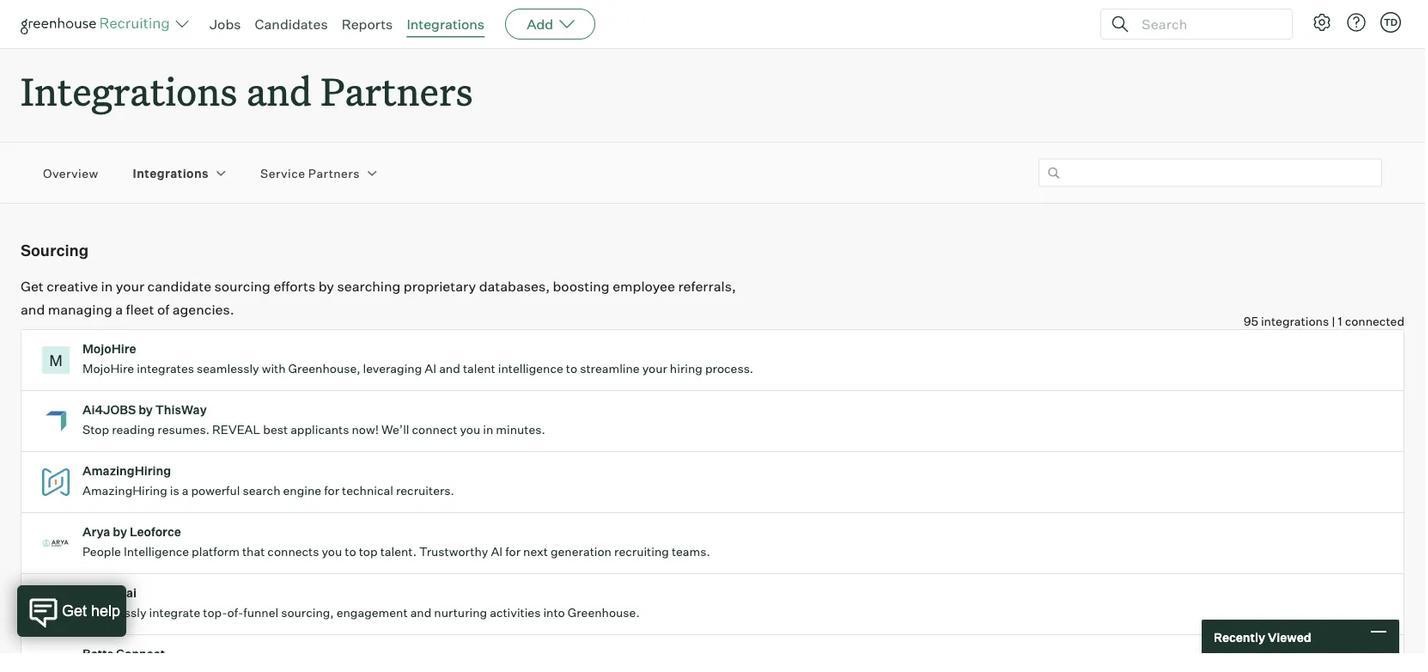 Task type: describe. For each thing, give the bounding box(es) containing it.
of-
[[227, 605, 244, 620]]

for inside arya by leoforce people intelligence platform that connects you to top talent. trustworthy ai for next generation recruiting teams.
[[506, 544, 521, 559]]

agencies.
[[172, 301, 234, 318]]

and down candidates
[[246, 65, 312, 116]]

greenhouse.
[[568, 605, 640, 620]]

technical
[[342, 483, 394, 498]]

efforts
[[274, 277, 316, 295]]

seamlessly
[[83, 605, 147, 620]]

95
[[1244, 314, 1259, 329]]

configure image
[[1312, 12, 1333, 33]]

funnel
[[244, 605, 279, 620]]

|
[[1332, 314, 1336, 329]]

talent.
[[380, 544, 417, 559]]

for inside amazinghiring amazinghiring is a powerful search engine for technical recruiters.
[[324, 483, 340, 498]]

stop
[[83, 422, 109, 437]]

recruiters.
[[396, 483, 455, 498]]

in inside ai4jobs by thisway stop reading resumes. reveal best applicants now! we'll connect you in minutes.
[[483, 422, 494, 437]]

greenhouse,
[[288, 361, 361, 376]]

by for leoforce
[[113, 524, 127, 540]]

databases,
[[479, 277, 550, 295]]

sourcing
[[21, 240, 89, 260]]

1 mojohire from the top
[[83, 341, 136, 356]]

amazinghiring amazinghiring is a powerful search engine for technical recruiters.
[[83, 463, 455, 498]]

reading
[[112, 422, 155, 437]]

reports
[[342, 15, 393, 33]]

overview
[[43, 165, 99, 180]]

reports link
[[342, 15, 393, 33]]

95 integrations | 1 connected
[[1244, 314, 1405, 329]]

employee
[[613, 277, 676, 295]]

mojohire mojohire integrates seamlessly with greenhouse, leveraging ai and talent intelligence to streamline your hiring process.
[[83, 341, 754, 376]]

overview link
[[43, 165, 99, 181]]

arya
[[83, 524, 110, 540]]

intelligence
[[498, 361, 564, 376]]

searching
[[337, 277, 401, 295]]

trustworthy
[[420, 544, 489, 559]]

ai4jobs
[[83, 402, 136, 417]]

your inside the 'get creative in your candidate sourcing efforts by searching proprietary databases, boosting employee referrals, and managing a fleet of agencies.'
[[116, 277, 144, 295]]

search
[[243, 483, 281, 498]]

td button
[[1381, 12, 1402, 33]]

jobs
[[210, 15, 241, 33]]

arya by leoforce people intelligence platform that connects you to top talent. trustworthy ai for next generation recruiting teams.
[[83, 524, 711, 559]]

attract.ai seamlessly integrate top-of-funnel sourcing, engagement and nurturing activities into greenhouse.
[[83, 586, 640, 620]]

1 horizontal spatial integrations link
[[407, 15, 485, 33]]

recently
[[1215, 629, 1266, 644]]

streamline
[[580, 361, 640, 376]]

to inside arya by leoforce people intelligence platform that connects you to top talent. trustworthy ai for next generation recruiting teams.
[[345, 544, 356, 559]]

ai inside mojohire mojohire integrates seamlessly with greenhouse, leveraging ai and talent intelligence to streamline your hiring process.
[[425, 361, 437, 376]]

generation
[[551, 544, 612, 559]]

applicants
[[291, 422, 349, 437]]

viewed
[[1269, 629, 1312, 644]]

get creative in your candidate sourcing efforts by searching proprietary databases, boosting employee referrals, and managing a fleet of agencies.
[[21, 277, 736, 318]]

fleet
[[126, 301, 154, 318]]

connected
[[1346, 314, 1405, 329]]

thisway
[[155, 402, 207, 417]]

1 vertical spatial integrations
[[21, 65, 238, 116]]

process.
[[706, 361, 754, 376]]

resumes.
[[158, 422, 210, 437]]

we'll
[[382, 422, 410, 437]]

0 horizontal spatial integrations link
[[133, 165, 209, 181]]

with
[[262, 361, 286, 376]]

0 vertical spatial integrations
[[407, 15, 485, 33]]

best
[[263, 422, 288, 437]]

powerful
[[191, 483, 240, 498]]

you inside ai4jobs by thisway stop reading resumes. reveal best applicants now! we'll connect you in minutes.
[[460, 422, 481, 437]]

talent
[[463, 361, 496, 376]]

leoforce
[[130, 524, 181, 540]]

your inside mojohire mojohire integrates seamlessly with greenhouse, leveraging ai and talent intelligence to streamline your hiring process.
[[643, 361, 668, 376]]

connects
[[268, 544, 319, 559]]

attract.ai
[[83, 586, 137, 601]]

recently viewed
[[1215, 629, 1312, 644]]

engine
[[283, 483, 322, 498]]

service partners link
[[260, 165, 360, 181]]

minutes.
[[496, 422, 546, 437]]

a inside the 'get creative in your candidate sourcing efforts by searching proprietary databases, boosting employee referrals, and managing a fleet of agencies.'
[[115, 301, 123, 318]]

jobs link
[[210, 15, 241, 33]]

by for thisway
[[139, 402, 153, 417]]

boosting
[[553, 277, 610, 295]]

and inside mojohire mojohire integrates seamlessly with greenhouse, leveraging ai and talent intelligence to streamline your hiring process.
[[439, 361, 461, 376]]

sourcing
[[214, 277, 271, 295]]

greenhouse recruiting image
[[21, 14, 175, 34]]

people
[[83, 544, 121, 559]]



Task type: vqa. For each thing, say whether or not it's contained in the screenshot.
How would you rate this person? person?
no



Task type: locate. For each thing, give the bounding box(es) containing it.
1 vertical spatial in
[[483, 422, 494, 437]]

nurturing
[[434, 605, 487, 620]]

td
[[1385, 16, 1399, 28]]

0 vertical spatial your
[[116, 277, 144, 295]]

2 vertical spatial by
[[113, 524, 127, 540]]

and left nurturing
[[411, 605, 432, 620]]

seamlessly
[[197, 361, 259, 376]]

m
[[49, 351, 63, 370]]

candidates
[[255, 15, 328, 33]]

0 horizontal spatial by
[[113, 524, 127, 540]]

1
[[1339, 314, 1343, 329]]

service partners
[[260, 165, 360, 180]]

2 vertical spatial integrations
[[133, 165, 209, 180]]

teams.
[[672, 544, 711, 559]]

a right is on the bottom of the page
[[182, 483, 189, 498]]

1 horizontal spatial you
[[460, 422, 481, 437]]

you
[[460, 422, 481, 437], [322, 544, 342, 559]]

None text field
[[1039, 159, 1383, 187]]

integrates
[[137, 361, 194, 376]]

1 horizontal spatial your
[[643, 361, 668, 376]]

integrations
[[1262, 314, 1330, 329]]

1 vertical spatial mojohire
[[83, 361, 134, 376]]

intelligence
[[124, 544, 189, 559]]

1 vertical spatial you
[[322, 544, 342, 559]]

1 vertical spatial a
[[182, 483, 189, 498]]

2 amazinghiring from the top
[[83, 483, 167, 498]]

your up fleet
[[116, 277, 144, 295]]

0 vertical spatial you
[[460, 422, 481, 437]]

by
[[319, 277, 334, 295], [139, 402, 153, 417], [113, 524, 127, 540]]

integrations and partners
[[21, 65, 473, 116]]

partners right service
[[308, 165, 360, 180]]

your left hiring
[[643, 361, 668, 376]]

and inside the 'get creative in your candidate sourcing efforts by searching proprietary databases, boosting employee referrals, and managing a fleet of agencies.'
[[21, 301, 45, 318]]

amazinghiring down reading
[[83, 463, 171, 478]]

0 horizontal spatial ai
[[425, 361, 437, 376]]

1 vertical spatial your
[[643, 361, 668, 376]]

1 horizontal spatial in
[[483, 422, 494, 437]]

and left talent
[[439, 361, 461, 376]]

to
[[566, 361, 578, 376], [345, 544, 356, 559]]

reveal
[[212, 422, 261, 437]]

td button
[[1378, 9, 1405, 36]]

managing
[[48, 301, 112, 318]]

add
[[527, 15, 554, 33]]

0 vertical spatial a
[[115, 301, 123, 318]]

1 vertical spatial ai
[[491, 544, 503, 559]]

ai
[[425, 361, 437, 376], [491, 544, 503, 559]]

service
[[260, 165, 305, 180]]

0 horizontal spatial in
[[101, 277, 113, 295]]

into
[[544, 605, 565, 620]]

a left fleet
[[115, 301, 123, 318]]

platform
[[192, 544, 240, 559]]

engagement
[[337, 605, 408, 620]]

mojohire
[[83, 341, 136, 356], [83, 361, 134, 376]]

by inside arya by leoforce people intelligence platform that connects you to top talent. trustworthy ai for next generation recruiting teams.
[[113, 524, 127, 540]]

1 vertical spatial to
[[345, 544, 356, 559]]

integrations
[[407, 15, 485, 33], [21, 65, 238, 116], [133, 165, 209, 180]]

to left streamline
[[566, 361, 578, 376]]

Search text field
[[1138, 12, 1277, 37]]

0 vertical spatial in
[[101, 277, 113, 295]]

activities
[[490, 605, 541, 620]]

1 horizontal spatial by
[[139, 402, 153, 417]]

1 horizontal spatial a
[[182, 483, 189, 498]]

ai4jobs by thisway stop reading resumes. reveal best applicants now! we'll connect you in minutes.
[[83, 402, 546, 437]]

by right efforts
[[319, 277, 334, 295]]

integrate
[[149, 605, 200, 620]]

by inside ai4jobs by thisway stop reading resumes. reveal best applicants now! we'll connect you in minutes.
[[139, 402, 153, 417]]

get
[[21, 277, 44, 295]]

and down get
[[21, 301, 45, 318]]

1 amazinghiring from the top
[[83, 463, 171, 478]]

0 vertical spatial integrations link
[[407, 15, 485, 33]]

your
[[116, 277, 144, 295], [643, 361, 668, 376]]

recruiting
[[615, 544, 669, 559]]

you inside arya by leoforce people intelligence platform that connects you to top talent. trustworthy ai for next generation recruiting teams.
[[322, 544, 342, 559]]

2 mojohire from the top
[[83, 361, 134, 376]]

0 vertical spatial ai
[[425, 361, 437, 376]]

in inside the 'get creative in your candidate sourcing efforts by searching proprietary databases, boosting employee referrals, and managing a fleet of agencies.'
[[101, 277, 113, 295]]

0 vertical spatial amazinghiring
[[83, 463, 171, 478]]

in
[[101, 277, 113, 295], [483, 422, 494, 437]]

hiring
[[670, 361, 703, 376]]

1 vertical spatial integrations link
[[133, 165, 209, 181]]

creative
[[47, 277, 98, 295]]

for right the engine
[[324, 483, 340, 498]]

1 horizontal spatial to
[[566, 361, 578, 376]]

ai inside arya by leoforce people intelligence platform that connects you to top talent. trustworthy ai for next generation recruiting teams.
[[491, 544, 503, 559]]

for
[[324, 483, 340, 498], [506, 544, 521, 559]]

of
[[157, 301, 170, 318]]

candidates link
[[255, 15, 328, 33]]

0 vertical spatial to
[[566, 361, 578, 376]]

a inside amazinghiring amazinghiring is a powerful search engine for technical recruiters.
[[182, 483, 189, 498]]

0 horizontal spatial to
[[345, 544, 356, 559]]

0 vertical spatial mojohire
[[83, 341, 136, 356]]

partners down the reports
[[321, 65, 473, 116]]

1 horizontal spatial for
[[506, 544, 521, 559]]

you left top
[[322, 544, 342, 559]]

to left top
[[345, 544, 356, 559]]

top
[[359, 544, 378, 559]]

2 horizontal spatial by
[[319, 277, 334, 295]]

1 vertical spatial for
[[506, 544, 521, 559]]

now!
[[352, 422, 379, 437]]

mojohire down "managing"
[[83, 341, 136, 356]]

candidate
[[147, 277, 212, 295]]

top-
[[203, 605, 227, 620]]

0 horizontal spatial for
[[324, 483, 340, 498]]

and inside the attract.ai seamlessly integrate top-of-funnel sourcing, engagement and nurturing activities into greenhouse.
[[411, 605, 432, 620]]

1 vertical spatial by
[[139, 402, 153, 417]]

by inside the 'get creative in your candidate sourcing efforts by searching proprietary databases, boosting employee referrals, and managing a fleet of agencies.'
[[319, 277, 334, 295]]

by right arya
[[113, 524, 127, 540]]

0 horizontal spatial you
[[322, 544, 342, 559]]

to inside mojohire mojohire integrates seamlessly with greenhouse, leveraging ai and talent intelligence to streamline your hiring process.
[[566, 361, 578, 376]]

amazinghiring left is on the bottom of the page
[[83, 483, 167, 498]]

in left minutes.
[[483, 422, 494, 437]]

you right connect
[[460, 422, 481, 437]]

leveraging
[[363, 361, 422, 376]]

connect
[[412, 422, 458, 437]]

a
[[115, 301, 123, 318], [182, 483, 189, 498]]

partners
[[321, 65, 473, 116], [308, 165, 360, 180]]

is
[[170, 483, 179, 498]]

0 vertical spatial by
[[319, 277, 334, 295]]

1 vertical spatial partners
[[308, 165, 360, 180]]

0 vertical spatial partners
[[321, 65, 473, 116]]

ai left next on the bottom left
[[491, 544, 503, 559]]

mojohire up ai4jobs
[[83, 361, 134, 376]]

ai right leveraging
[[425, 361, 437, 376]]

for left next on the bottom left
[[506, 544, 521, 559]]

0 vertical spatial for
[[324, 483, 340, 498]]

0 horizontal spatial your
[[116, 277, 144, 295]]

in right creative
[[101, 277, 113, 295]]

sourcing,
[[281, 605, 334, 620]]

1 vertical spatial amazinghiring
[[83, 483, 167, 498]]

add button
[[506, 9, 596, 40]]

1 horizontal spatial ai
[[491, 544, 503, 559]]

amazinghiring
[[83, 463, 171, 478], [83, 483, 167, 498]]

referrals,
[[679, 277, 736, 295]]

0 horizontal spatial a
[[115, 301, 123, 318]]

that
[[242, 544, 265, 559]]

by up reading
[[139, 402, 153, 417]]

integrations link
[[407, 15, 485, 33], [133, 165, 209, 181]]



